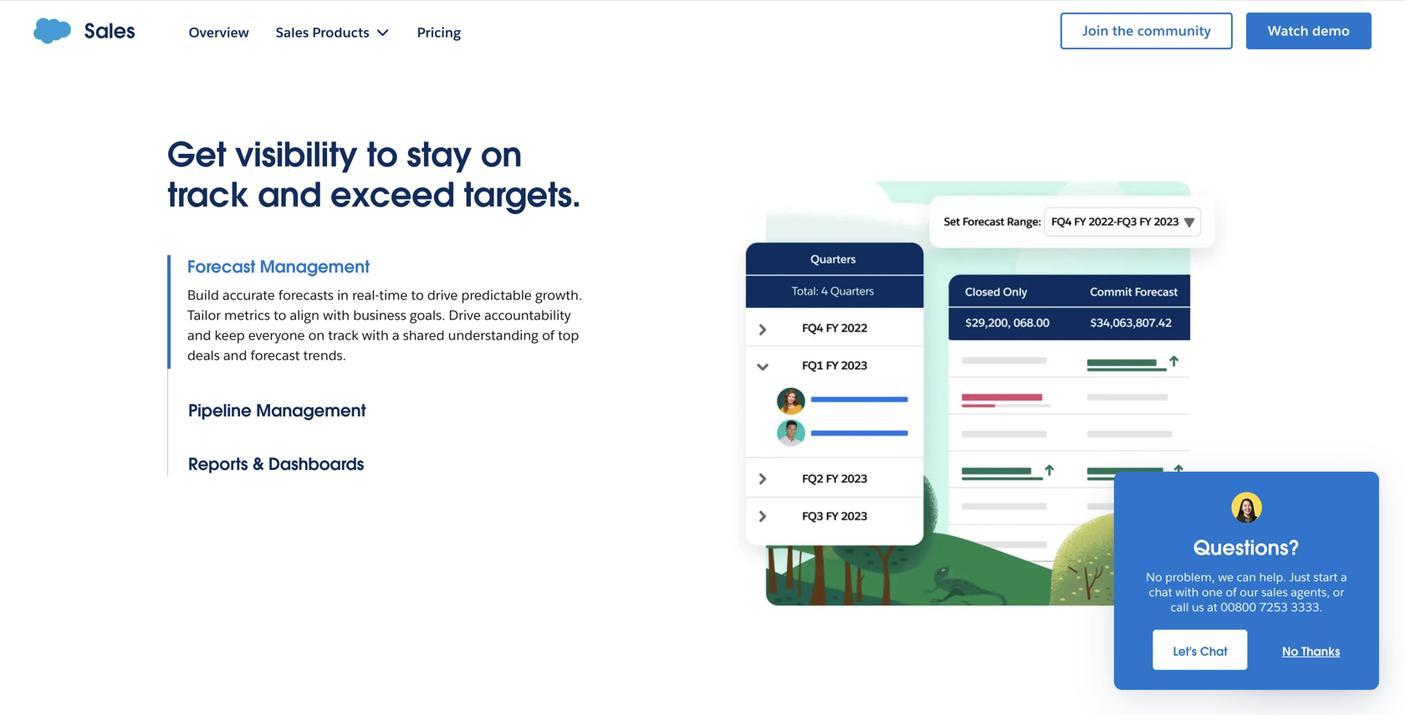 Task type: vqa. For each thing, say whether or not it's contained in the screenshot.
automation
no



Task type: describe. For each thing, give the bounding box(es) containing it.
shared
[[403, 327, 445, 344]]

forecast management
[[187, 256, 370, 278]]

no thanks button
[[1283, 630, 1341, 670]]

management
[[260, 256, 370, 278]]

7253
[[1029, 33, 1057, 48]]

metrics
[[224, 307, 270, 324]]

real-
[[352, 287, 379, 304]]

on inside the get visibility to stay on track and exceed targets.
[[481, 133, 522, 176]]

and inside the get visibility to stay on track and exceed targets.
[[258, 174, 321, 216]]

build
[[187, 287, 219, 304]]

targets.
[[464, 174, 581, 216]]

forecast
[[251, 347, 300, 364]]

us
[[1055, 13, 1069, 28]]

1 horizontal spatial let's chat
[[1288, 656, 1342, 671]]

forecast
[[187, 256, 255, 278]]

top
[[558, 327, 579, 344]]

growth.
[[536, 287, 583, 304]]

predictable
[[462, 287, 532, 304]]

no thanks
[[1283, 644, 1341, 659]]

tailor
[[187, 307, 221, 324]]

thanks
[[1302, 644, 1341, 659]]

contact
[[1009, 13, 1052, 28]]

drive
[[428, 287, 458, 304]]

1 vertical spatial and
[[187, 327, 211, 344]]

drive
[[449, 307, 481, 324]]

questions? element
[[1115, 472, 1380, 561]]

3333
[[1060, 33, 1089, 48]]

1 horizontal spatial let's
[[1288, 656, 1312, 671]]

visibility
[[235, 133, 358, 176]]

get
[[167, 133, 226, 176]]

contact us link
[[1009, 13, 1069, 28]]

business
[[353, 307, 407, 324]]

stay
[[407, 133, 472, 176]]

salesforce context menu utility navigation
[[1048, 11, 1372, 51]]

contact us 00800 7253 3333
[[990, 13, 1089, 48]]

deals
[[187, 347, 220, 364]]

track inside the get visibility to stay on track and exceed targets.
[[167, 174, 249, 216]]

keep
[[215, 327, 245, 344]]

to inside the get visibility to stay on track and exceed targets.
[[367, 133, 398, 176]]

on inside build accurate forecasts in real-time to drive predictable growth. tailor metrics to align with business goals. drive accountability and keep everyone on track with a shared understanding of top deals and forecast trends.
[[308, 327, 325, 344]]



Task type: locate. For each thing, give the bounding box(es) containing it.
chat region
[[1115, 472, 1380, 690]]

track up forecast
[[167, 174, 249, 216]]

0 horizontal spatial chat
[[1201, 644, 1228, 659]]

2 horizontal spatial to
[[411, 287, 424, 304]]

no
[[1283, 644, 1299, 659]]

to left stay at left top
[[367, 133, 398, 176]]

time
[[379, 287, 408, 304]]

1 vertical spatial to
[[411, 287, 424, 304]]

0 horizontal spatial with
[[323, 307, 350, 324]]

exceed
[[330, 174, 455, 216]]

let's chat inside chat region
[[1174, 644, 1228, 659]]

and up 'forecast management'
[[258, 174, 321, 216]]

align
[[290, 307, 320, 324]]

track
[[167, 174, 249, 216], [328, 327, 359, 344]]

with down in
[[323, 307, 350, 324]]

and
[[258, 174, 321, 216], [187, 327, 211, 344], [223, 347, 247, 364]]

goals.
[[410, 307, 446, 324]]

1 vertical spatial track
[[328, 327, 359, 344]]

1 horizontal spatial chat
[[1315, 656, 1342, 671]]

0 horizontal spatial track
[[167, 174, 249, 216]]

1 vertical spatial with
[[362, 327, 389, 344]]

0 horizontal spatial let's
[[1174, 644, 1198, 659]]

forecasts
[[279, 287, 334, 304]]

to
[[367, 133, 398, 176], [411, 287, 424, 304], [274, 307, 286, 324]]

1 horizontal spatial and
[[223, 347, 247, 364]]

0 vertical spatial to
[[367, 133, 398, 176]]

0 horizontal spatial and
[[187, 327, 211, 344]]

forecasts are broken down into quarter and year as well as closed only and commit forecast. image
[[720, 135, 1239, 654]]

and up deals
[[187, 327, 211, 344]]

site tools navigation
[[960, 10, 1372, 57]]

00800
[[990, 33, 1026, 48]]

0 vertical spatial with
[[323, 307, 350, 324]]

0 vertical spatial on
[[481, 133, 522, 176]]

2 horizontal spatial and
[[258, 174, 321, 216]]

with left a on the left top of the page
[[362, 327, 389, 344]]

2 vertical spatial and
[[223, 347, 247, 364]]

accountability
[[485, 307, 571, 324]]

of
[[542, 327, 555, 344]]

0 horizontal spatial let's chat
[[1174, 644, 1228, 659]]

on up trends.
[[308, 327, 325, 344]]

chat
[[1201, 644, 1228, 659], [1315, 656, 1342, 671]]

1 horizontal spatial on
[[481, 133, 522, 176]]

everyone
[[248, 327, 305, 344]]

1 vertical spatial on
[[308, 327, 325, 344]]

0 horizontal spatial to
[[274, 307, 286, 324]]

track inside build accurate forecasts in real-time to drive predictable growth. tailor metrics to align with business goals. drive accountability and keep everyone on track with a shared understanding of top deals and forecast trends.
[[328, 327, 359, 344]]

questions?
[[1194, 535, 1301, 561]]

0 horizontal spatial on
[[308, 327, 325, 344]]

sales link
[[33, 18, 135, 44]]

let's inside chat region
[[1174, 644, 1198, 659]]

on right stay at left top
[[481, 133, 522, 176]]

in
[[337, 287, 349, 304]]

a
[[392, 327, 400, 344]]

1 horizontal spatial with
[[362, 327, 389, 344]]

build accurate forecasts in real-time to drive predictable growth. tailor metrics to align with business goals. drive accountability and keep everyone on track with a shared understanding of top deals and forecast trends.
[[187, 287, 583, 364]]

to up everyone
[[274, 307, 286, 324]]

let's chat button
[[1154, 630, 1248, 670], [1239, 644, 1372, 684]]

chat inside chat region
[[1201, 644, 1228, 659]]

0 vertical spatial and
[[258, 174, 321, 216]]

with
[[323, 307, 350, 324], [362, 327, 389, 344]]

chat right no
[[1315, 656, 1342, 671]]

let's chat
[[1174, 644, 1228, 659], [1288, 656, 1342, 671]]

2 vertical spatial to
[[274, 307, 286, 324]]

on
[[481, 133, 522, 176], [308, 327, 325, 344]]

trends.
[[303, 347, 346, 364]]

sales
[[85, 18, 135, 44]]

accurate
[[223, 287, 275, 304]]

track up trends.
[[328, 327, 359, 344]]

forecast management button
[[187, 255, 594, 279]]

get visibility to stay on track and exceed targets.
[[167, 133, 581, 216]]

and down keep
[[223, 347, 247, 364]]

1 horizontal spatial track
[[328, 327, 359, 344]]

understanding
[[448, 327, 539, 344]]

let's
[[1174, 644, 1198, 659], [1288, 656, 1312, 671]]

1 horizontal spatial to
[[367, 133, 398, 176]]

chat left no
[[1201, 644, 1228, 659]]

to up goals.
[[411, 287, 424, 304]]

0 vertical spatial track
[[167, 174, 249, 216]]



